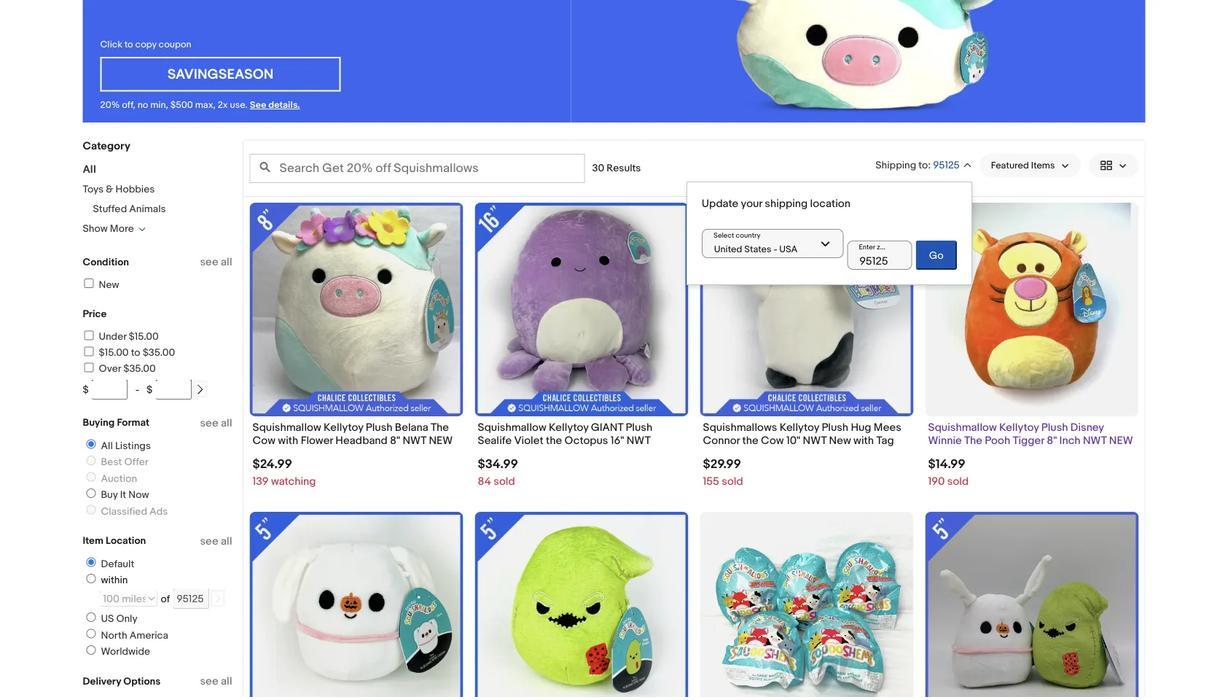 Task type: locate. For each thing, give the bounding box(es) containing it.
best offer
[[101, 456, 148, 468]]

see all button for condition
[[200, 256, 232, 269]]

squishmallows kellytoy classic 2.5" squishy squooshems mistery pack - 5 packs image
[[700, 515, 914, 697]]

0 horizontal spatial with
[[278, 434, 298, 447]]

cow up $24.99 at the bottom of page
[[253, 434, 276, 447]]

2 cow from the left
[[761, 434, 784, 447]]

1 horizontal spatial with
[[854, 434, 874, 447]]

3 see all button from the top
[[200, 534, 232, 548]]

$15.00
[[129, 331, 159, 343], [99, 347, 129, 359]]

sold inside $29.99 155 sold
[[722, 475, 743, 488]]

2 kellytoy from the left
[[549, 421, 589, 434]]

1 horizontal spatial new
[[1110, 434, 1133, 447]]

show
[[83, 223, 108, 235]]

all listings
[[101, 440, 151, 452]]

4 see all from the top
[[200, 675, 232, 688]]

0 horizontal spatial new
[[429, 434, 453, 447]]

the inside squishmallows kellytoy plush hug mees connor the cow 10" nwt new with tag
[[743, 434, 759, 447]]

2 all from the top
[[221, 416, 232, 429]]

plush right giant
[[626, 421, 653, 434]]

squishmallow up violet
[[478, 421, 547, 434]]

0 horizontal spatial squishmallow
[[253, 421, 321, 434]]

3 plush from the left
[[822, 421, 849, 434]]

1 sold from the left
[[494, 475, 515, 488]]

2 horizontal spatial sold
[[948, 475, 969, 488]]

squishmallows
[[703, 421, 777, 434]]

8" left "inch"
[[1047, 434, 1057, 447]]

see all for delivery options
[[200, 675, 232, 688]]

kellytoy up headband
[[324, 421, 363, 434]]

format
[[117, 417, 150, 429]]

1 horizontal spatial cow
[[761, 434, 784, 447]]

squishmallow inside squishmallow kellytoy giant plush sealife violet the octopus 16" nwt
[[478, 421, 547, 434]]

worldwide
[[101, 646, 150, 658]]

new for $24.99
[[429, 434, 453, 447]]

auction
[[101, 472, 137, 485]]

155
[[703, 475, 720, 488]]

2 8" from the left
[[1047, 434, 1057, 447]]

4 plush from the left
[[1042, 421, 1069, 434]]

0 horizontal spatial cow
[[253, 434, 276, 447]]

Minimum Value text field
[[92, 380, 128, 400]]

sold down $29.99
[[722, 475, 743, 488]]

1 nwt from the left
[[403, 434, 427, 447]]

1 plush from the left
[[366, 421, 393, 434]]

3 kellytoy from the left
[[780, 421, 820, 434]]

$15.00 down under
[[99, 347, 129, 359]]

north
[[101, 629, 127, 642]]

0 horizontal spatial sold
[[494, 475, 515, 488]]

4 kellytoy from the left
[[1000, 421, 1039, 434]]

kellytoy inside squishmallow kellytoy giant plush sealife violet the octopus 16" nwt
[[549, 421, 589, 434]]

1 cow from the left
[[253, 434, 276, 447]]

$34.99
[[478, 456, 518, 472]]

1 horizontal spatial the
[[965, 434, 983, 447]]

2 see all button from the top
[[200, 416, 232, 429]]

4 nwt from the left
[[1083, 434, 1107, 447]]

1 $ from the left
[[83, 384, 89, 396]]

update
[[702, 197, 739, 210]]

2 see from the top
[[200, 416, 218, 429]]

1 horizontal spatial squishmallow
[[478, 421, 547, 434]]

4 see all button from the top
[[200, 675, 232, 688]]

squishmallow for $14.99
[[929, 421, 997, 434]]

with down hug
[[854, 434, 874, 447]]

$35.00 down $15.00 to $35.00
[[123, 363, 156, 375]]

to left copy
[[125, 39, 133, 50]]

update your shipping location
[[702, 197, 851, 210]]

0 horizontal spatial the
[[546, 434, 562, 447]]

$ right -
[[147, 384, 153, 396]]

nwt down disney
[[1083, 434, 1107, 447]]

$15.00 up $15.00 to $35.00
[[129, 331, 159, 343]]

classified ads
[[101, 505, 168, 518]]

new right "inch"
[[1110, 434, 1133, 447]]

1 vertical spatial all
[[101, 440, 113, 452]]

Under $15.00 checkbox
[[84, 331, 94, 340]]

the
[[546, 434, 562, 447], [743, 434, 759, 447]]

8" down belana
[[390, 434, 400, 447]]

headband
[[336, 434, 388, 447]]

nwt right 16"
[[627, 434, 651, 447]]

$35.00
[[143, 347, 175, 359], [123, 363, 156, 375]]

the left pooh
[[965, 434, 983, 447]]

nwt inside squishmallows kellytoy plush hug mees connor the cow 10" nwt new with tag
[[803, 434, 827, 447]]

see all
[[200, 256, 232, 269], [200, 416, 232, 429], [200, 534, 232, 548], [200, 675, 232, 688]]

20%
[[100, 100, 120, 111]]

1 horizontal spatial new
[[829, 434, 851, 447]]

0 horizontal spatial $
[[83, 384, 89, 396]]

2 nwt from the left
[[627, 434, 651, 447]]

us
[[101, 613, 114, 625]]

the for $29.99
[[743, 434, 759, 447]]

see for item location
[[200, 534, 218, 548]]

1 8" from the left
[[390, 434, 400, 447]]

offer
[[124, 456, 148, 468]]

squishmallows kellytoy plush hug mees connor the cow 10" nwt new with tag link
[[703, 421, 911, 451]]

sold for $14.99
[[948, 475, 969, 488]]

4 see from the top
[[200, 675, 218, 688]]

kellytoy inside squishmallow kellytoy plush belana the cow with flower headband 8" nwt new
[[324, 421, 363, 434]]

kellytoy inside squishmallow kellytoy plush disney winnie the pooh tigger 8" inch nwt new
[[1000, 421, 1039, 434]]

plush inside squishmallow kellytoy plush belana the cow with flower headband 8" nwt new
[[366, 421, 393, 434]]

squishmallow inside squishmallow kellytoy plush disney winnie the pooh tigger 8" inch nwt new
[[929, 421, 997, 434]]

buying
[[83, 417, 115, 429]]

sold inside $14.99 190 sold
[[948, 475, 969, 488]]

139
[[253, 475, 269, 488]]

$14.99 190 sold
[[929, 456, 969, 488]]

the inside squishmallow kellytoy plush belana the cow with flower headband 8" nwt new
[[431, 421, 449, 434]]

2 new from the left
[[1110, 434, 1133, 447]]

plush inside squishmallow kellytoy plush disney winnie the pooh tigger 8" inch nwt new
[[1042, 421, 1069, 434]]

3 all from the top
[[221, 534, 232, 548]]

giant
[[591, 421, 623, 434]]

all for item location
[[221, 534, 232, 548]]

1 the from the left
[[546, 434, 562, 447]]

within radio
[[86, 574, 96, 583]]

plush up "inch"
[[1042, 421, 1069, 434]]

squishmallow up flower
[[253, 421, 321, 434]]

3 sold from the left
[[948, 475, 969, 488]]

now
[[129, 489, 149, 501]]

1 new from the left
[[429, 434, 453, 447]]

kellytoy inside squishmallows kellytoy plush hug mees connor the cow 10" nwt new with tag
[[780, 421, 820, 434]]

all
[[221, 256, 232, 269], [221, 416, 232, 429], [221, 534, 232, 548], [221, 675, 232, 688]]

north america
[[101, 629, 168, 642]]

1 kellytoy from the left
[[324, 421, 363, 434]]

the inside squishmallow kellytoy giant plush sealife violet the octopus 16" nwt
[[546, 434, 562, 447]]

item location
[[83, 535, 146, 547]]

sold down $34.99
[[494, 475, 515, 488]]

cow inside squishmallow kellytoy plush belana the cow with flower headband 8" nwt new
[[253, 434, 276, 447]]

new right new checkbox
[[99, 279, 119, 291]]

new link
[[82, 279, 119, 291]]

2 see all from the top
[[200, 416, 232, 429]]

1 horizontal spatial the
[[743, 434, 759, 447]]

3 squishmallow from the left
[[929, 421, 997, 434]]

&
[[106, 183, 113, 196]]

details.
[[269, 100, 300, 111]]

0 horizontal spatial 8"
[[390, 434, 400, 447]]

new inside squishmallow kellytoy plush disney winnie the pooh tigger 8" inch nwt new
[[1110, 434, 1133, 447]]

squishmallow for $34.99
[[478, 421, 547, 434]]

see all button
[[200, 256, 232, 269], [200, 416, 232, 429], [200, 534, 232, 548], [200, 675, 232, 688]]

1 horizontal spatial sold
[[722, 475, 743, 488]]

3 see all from the top
[[200, 534, 232, 548]]

0 vertical spatial all
[[83, 163, 96, 176]]

flower
[[301, 434, 333, 447]]

the right violet
[[546, 434, 562, 447]]

squishmallow kellytoy plush disney winnie the pooh tigger 8" inch nwt new image
[[934, 203, 1131, 416]]

delivery
[[83, 675, 121, 688]]

the right belana
[[431, 421, 449, 434]]

None text field
[[702, 229, 844, 258]]

1 see from the top
[[200, 256, 218, 269]]

sold for $29.99
[[722, 475, 743, 488]]

use.
[[230, 100, 248, 111]]

plush inside squishmallow kellytoy giant plush sealife violet the octopus 16" nwt
[[626, 421, 653, 434]]

all for delivery options
[[221, 675, 232, 688]]

all for buying format
[[221, 416, 232, 429]]

8"
[[390, 434, 400, 447], [1047, 434, 1057, 447]]

nwt
[[403, 434, 427, 447], [627, 434, 651, 447], [803, 434, 827, 447], [1083, 434, 1107, 447]]

go image
[[212, 594, 223, 604]]

3 see from the top
[[200, 534, 218, 548]]

$15.00 to $35.00 checkbox
[[84, 347, 94, 356]]

4 all from the top
[[221, 675, 232, 688]]

your
[[741, 197, 763, 210]]

$500
[[170, 100, 193, 111]]

new
[[429, 434, 453, 447], [1110, 434, 1133, 447]]

squishmallows kellytoy plush nbc zero 5" inch nwt new image
[[250, 512, 463, 697]]

plush up headband
[[366, 421, 393, 434]]

2 with from the left
[[854, 434, 874, 447]]

squishmallow kellytoy plush belana the cow with flower headband 8" nwt new image
[[250, 203, 463, 416]]

plush inside squishmallows kellytoy plush hug mees connor the cow 10" nwt new with tag
[[822, 421, 849, 434]]

watching
[[271, 475, 316, 488]]

2 $ from the left
[[147, 384, 153, 396]]

all right all listings radio
[[101, 440, 113, 452]]

2 the from the left
[[743, 434, 759, 447]]

new inside squishmallows kellytoy plush hug mees connor the cow 10" nwt new with tag
[[829, 434, 851, 447]]

auction link
[[81, 472, 140, 485]]

category
[[83, 139, 130, 152]]

squishmallows kellytoy plush nbc oogie & zero 5" inch nwt new set of 2 image
[[926, 512, 1139, 697]]

kellytoy up 10"
[[780, 421, 820, 434]]

0 vertical spatial to
[[125, 39, 133, 50]]

2 plush from the left
[[626, 421, 653, 434]]

squishmallow kellytoy plush nbc oogie boogie 5" inch nwt new image
[[475, 512, 689, 697]]

sold for $34.99
[[494, 475, 515, 488]]

copy
[[135, 39, 157, 50]]

2x
[[218, 100, 228, 111]]

2 squishmallow from the left
[[478, 421, 547, 434]]

new down hug
[[829, 434, 851, 447]]

plush
[[366, 421, 393, 434], [626, 421, 653, 434], [822, 421, 849, 434], [1042, 421, 1069, 434]]

classified ads link
[[81, 505, 171, 518]]

cow left 10"
[[761, 434, 784, 447]]

$ down over $35.00 option
[[83, 384, 89, 396]]

$ for maximum value "text box"
[[147, 384, 153, 396]]

america
[[130, 629, 168, 642]]

$
[[83, 384, 89, 396], [147, 384, 153, 396]]

kellytoy up "tigger"
[[1000, 421, 1039, 434]]

see for condition
[[200, 256, 218, 269]]

1 vertical spatial to
[[131, 347, 140, 359]]

squishmallow kellytoy giant plush sealife violet the octopus 16" nwt link
[[478, 421, 686, 451]]

with up $24.99 at the bottom of page
[[278, 434, 298, 447]]

1 with from the left
[[278, 434, 298, 447]]

1 see all from the top
[[200, 256, 232, 269]]

kellytoy up the octopus
[[549, 421, 589, 434]]

new left sealife at the left bottom of page
[[429, 434, 453, 447]]

0 vertical spatial new
[[99, 279, 119, 291]]

$35.00 down under $15.00
[[143, 347, 175, 359]]

new inside squishmallow kellytoy plush belana the cow with flower headband 8" nwt new
[[429, 434, 453, 447]]

location
[[106, 535, 146, 547]]

hobbies
[[116, 183, 155, 196]]

to for click
[[125, 39, 133, 50]]

Maximum Value text field
[[156, 380, 192, 400]]

classified
[[101, 505, 147, 518]]

squishmallows kellytoy plush hug mees connor the cow 10" nwt new with tag
[[703, 421, 902, 447]]

the down squishmallows at the right
[[743, 434, 759, 447]]

0 horizontal spatial the
[[431, 421, 449, 434]]

under
[[99, 331, 127, 343]]

north america link
[[81, 629, 171, 642]]

None text field
[[847, 241, 913, 270]]

1 vertical spatial new
[[829, 434, 851, 447]]

$ for minimum value text box
[[83, 384, 89, 396]]

to down under $15.00
[[131, 347, 140, 359]]

kellytoy for $29.99
[[780, 421, 820, 434]]

squishmallow kellytoy plush disney winnie the pooh tigger 8" inch nwt new link
[[929, 421, 1136, 451]]

1 horizontal spatial all
[[101, 440, 113, 452]]

with
[[278, 434, 298, 447], [854, 434, 874, 447]]

None submit
[[916, 241, 957, 270]]

nwt right 10"
[[803, 434, 827, 447]]

1 horizontal spatial $
[[147, 384, 153, 396]]

1 vertical spatial $15.00
[[99, 347, 129, 359]]

nwt down belana
[[403, 434, 427, 447]]

hug
[[851, 421, 872, 434]]

squishmallow inside squishmallow kellytoy plush belana the cow with flower headband 8" nwt new
[[253, 421, 321, 434]]

sold inside $34.99 84 sold
[[494, 475, 515, 488]]

plush left hug
[[822, 421, 849, 434]]

toys
[[83, 183, 104, 196]]

all up toys
[[83, 163, 96, 176]]

max,
[[195, 100, 216, 111]]

sold down the $14.99
[[948, 475, 969, 488]]

squishmallow for $24.99
[[253, 421, 321, 434]]

squishmallow kellytoy plush belana the cow with flower headband 8" nwt new
[[253, 421, 453, 447]]

kellytoy for $34.99
[[549, 421, 589, 434]]

all for all listings
[[101, 440, 113, 452]]

2 horizontal spatial squishmallow
[[929, 421, 997, 434]]

Auction radio
[[86, 472, 96, 482]]

1 see all button from the top
[[200, 256, 232, 269]]

1 horizontal spatial 8"
[[1047, 434, 1057, 447]]

worldwide link
[[81, 645, 153, 658]]

US Only radio
[[86, 612, 96, 622]]

0 horizontal spatial all
[[83, 163, 96, 176]]

$14.99
[[929, 456, 966, 472]]

1 all from the top
[[221, 256, 232, 269]]

all listings link
[[81, 439, 154, 452]]

squishmallow up 'winnie'
[[929, 421, 997, 434]]

1 squishmallow from the left
[[253, 421, 321, 434]]

all for all
[[83, 163, 96, 176]]

$15.00 to $35.00 link
[[82, 347, 175, 359]]

2 sold from the left
[[722, 475, 743, 488]]

8" inside squishmallow kellytoy plush disney winnie the pooh tigger 8" inch nwt new
[[1047, 434, 1057, 447]]

Buy It Now radio
[[86, 489, 96, 498]]

3 nwt from the left
[[803, 434, 827, 447]]

kellytoy for $24.99
[[324, 421, 363, 434]]



Task type: vqa. For each thing, say whether or not it's contained in the screenshot.
sealer
no



Task type: describe. For each thing, give the bounding box(es) containing it.
location
[[810, 197, 851, 210]]

octopus
[[565, 434, 608, 447]]

Best Offer radio
[[86, 456, 96, 465]]

0 vertical spatial $15.00
[[129, 331, 159, 343]]

cow inside squishmallows kellytoy plush hug mees connor the cow 10" nwt new with tag
[[761, 434, 784, 447]]

best offer link
[[81, 456, 151, 468]]

click
[[100, 39, 122, 50]]

over $35.00
[[99, 363, 156, 375]]

10"
[[787, 434, 801, 447]]

default
[[101, 558, 134, 570]]

squishmallow kellytoy plush disney winnie the pooh tigger 8" inch nwt new
[[929, 421, 1133, 447]]

the for $34.99
[[546, 434, 562, 447]]

Classified Ads radio
[[86, 505, 96, 514]]

off,
[[122, 100, 135, 111]]

stuffed
[[93, 203, 127, 215]]

savingseason button
[[100, 57, 341, 92]]

submit price range image
[[195, 384, 205, 395]]

squishmallow kellytoy plush belana the cow with flower headband 8" nwt new link
[[253, 421, 460, 451]]

see
[[250, 100, 266, 111]]

plush for $14.99
[[1042, 421, 1069, 434]]

winnie
[[929, 434, 962, 447]]

95125 text field
[[173, 589, 209, 609]]

84
[[478, 475, 491, 488]]

delivery options
[[83, 675, 161, 688]]

$24.99 139 watching
[[253, 456, 316, 488]]

us only
[[101, 613, 138, 625]]

disney
[[1071, 421, 1104, 434]]

min,
[[150, 100, 168, 111]]

to for $15.00
[[131, 347, 140, 359]]

violet
[[514, 434, 544, 447]]

buy
[[101, 489, 118, 501]]

see all button for buying format
[[200, 416, 232, 429]]

$34.99 84 sold
[[478, 456, 518, 488]]

-
[[135, 384, 139, 396]]

savingseason
[[167, 66, 274, 83]]

plush for $29.99
[[822, 421, 849, 434]]

pooh
[[985, 434, 1011, 447]]

North America radio
[[86, 629, 96, 638]]

sealife
[[478, 434, 512, 447]]

see for delivery options
[[200, 675, 218, 688]]

belana
[[395, 421, 429, 434]]

under $15.00 link
[[82, 331, 159, 343]]

only
[[116, 613, 138, 625]]

mees
[[874, 421, 902, 434]]

animals
[[129, 203, 166, 215]]

see all for item location
[[200, 534, 232, 548]]

within
[[101, 574, 128, 587]]

Over $35.00 checkbox
[[84, 363, 94, 372]]

see all button for delivery options
[[200, 675, 232, 688]]

stuffed animals link
[[93, 203, 166, 215]]

30 results
[[592, 162, 641, 175]]

New checkbox
[[84, 279, 94, 288]]

see all button for item location
[[200, 534, 232, 548]]

190
[[929, 475, 945, 488]]

buying format
[[83, 417, 150, 429]]

over
[[99, 363, 121, 375]]

of
[[161, 593, 170, 605]]

ads
[[150, 505, 168, 518]]

Default radio
[[86, 557, 96, 567]]

coupon
[[159, 39, 192, 50]]

nwt inside squishmallow kellytoy plush belana the cow with flower headband 8" nwt new
[[403, 434, 427, 447]]

toys & hobbies stuffed animals
[[83, 183, 166, 215]]

show more button
[[83, 223, 146, 235]]

best
[[101, 456, 122, 468]]

0 vertical spatial $35.00
[[143, 347, 175, 359]]

1 vertical spatial $35.00
[[123, 363, 156, 375]]

8" inside squishmallow kellytoy plush belana the cow with flower headband 8" nwt new
[[390, 434, 400, 447]]

with inside squishmallows kellytoy plush hug mees connor the cow 10" nwt new with tag
[[854, 434, 874, 447]]

see all for buying format
[[200, 416, 232, 429]]

plush for $24.99
[[366, 421, 393, 434]]

$15.00 to $35.00
[[99, 347, 175, 359]]

nwt inside squishmallow kellytoy giant plush sealife violet the octopus 16" nwt
[[627, 434, 651, 447]]

toys & hobbies link
[[83, 183, 155, 196]]

$29.99
[[703, 456, 741, 472]]

tag
[[877, 434, 894, 447]]

squishmallows kellytoy plush hug mees connor the cow 10" nwt new with tag image
[[700, 203, 914, 416]]

default link
[[81, 557, 137, 570]]

16"
[[611, 434, 624, 447]]

new for $14.99
[[1110, 434, 1133, 447]]

all for condition
[[221, 256, 232, 269]]

$24.99
[[253, 456, 292, 472]]

see all for condition
[[200, 256, 232, 269]]

kellytoy for $14.99
[[1000, 421, 1039, 434]]

results
[[607, 162, 641, 175]]

options
[[123, 675, 161, 688]]

us only link
[[81, 612, 140, 625]]

more
[[110, 223, 134, 235]]

with inside squishmallow kellytoy plush belana the cow with flower headband 8" nwt new
[[278, 434, 298, 447]]

no
[[138, 100, 148, 111]]

30
[[592, 162, 605, 175]]

see for buying format
[[200, 416, 218, 429]]

squishmallow kellytoy giant plush sealife violet the octopus 16" nwt
[[478, 421, 653, 447]]

$29.99 155 sold
[[703, 456, 743, 488]]

price
[[83, 308, 107, 320]]

buy it now link
[[81, 489, 152, 501]]

20% off, no min, $500 max, 2x use. see details.
[[100, 100, 300, 111]]

the inside squishmallow kellytoy plush disney winnie the pooh tigger 8" inch nwt new
[[965, 434, 983, 447]]

inch
[[1060, 434, 1081, 447]]

nwt inside squishmallow kellytoy plush disney winnie the pooh tigger 8" inch nwt new
[[1083, 434, 1107, 447]]

squishmallow kellytoy giant plush sealife violet the octopus 16" nwt image
[[475, 203, 689, 416]]

tigger
[[1013, 434, 1045, 447]]

Worldwide radio
[[86, 645, 96, 655]]

condition
[[83, 256, 129, 268]]

item
[[83, 535, 103, 547]]

All Listings radio
[[86, 439, 96, 449]]

0 horizontal spatial new
[[99, 279, 119, 291]]



